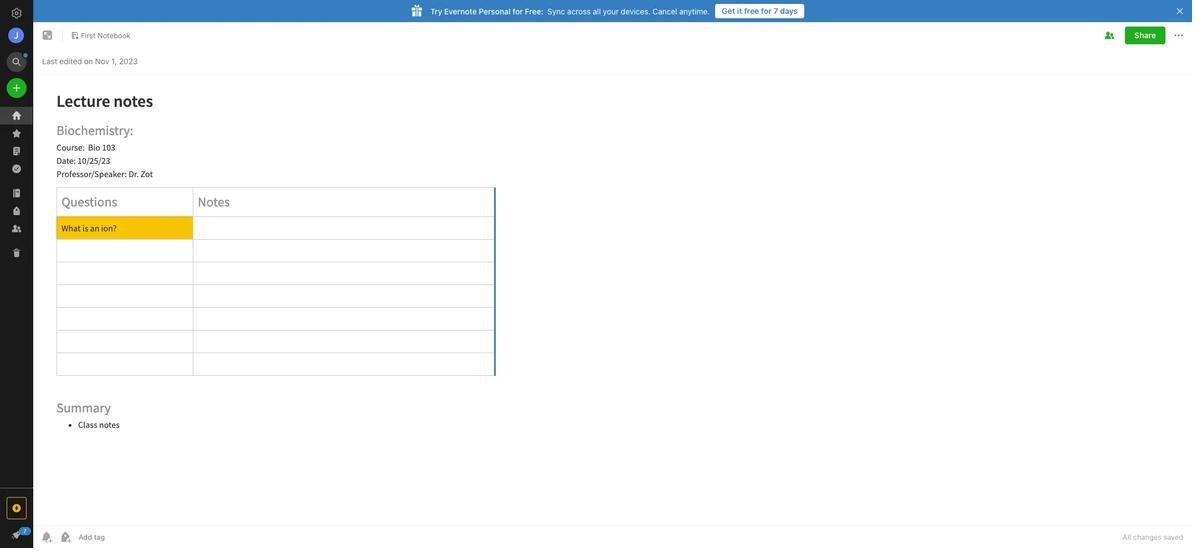 Task type: describe. For each thing, give the bounding box(es) containing it.
Account field
[[0, 24, 33, 47]]

saved
[[1164, 533, 1183, 542]]

try
[[430, 6, 442, 16]]

anytime.
[[679, 6, 710, 16]]

settings image
[[10, 7, 23, 20]]

more actions image
[[1172, 29, 1185, 42]]

7 inside help and learning task checklist field
[[23, 528, 27, 535]]

first notebook button
[[67, 28, 134, 43]]

cancel
[[653, 6, 677, 16]]

free
[[744, 6, 759, 16]]

Note Editor text field
[[33, 75, 1192, 526]]

get it free for 7 days button
[[715, 4, 804, 18]]

personal
[[479, 6, 511, 16]]

changes
[[1133, 533, 1162, 542]]

click to expand image
[[29, 528, 37, 541]]

last edited on nov 1, 2023
[[42, 56, 138, 66]]

for for free:
[[513, 6, 523, 16]]

across
[[567, 6, 591, 16]]

for for 7
[[761, 6, 772, 16]]

it
[[737, 6, 742, 16]]

share
[[1134, 30, 1156, 40]]

account image
[[8, 28, 24, 43]]

all
[[1123, 533, 1131, 542]]

add a reminder image
[[40, 531, 53, 544]]

Help and Learning task checklist field
[[0, 526, 33, 544]]

get it free for 7 days
[[722, 6, 798, 16]]

first notebook
[[81, 31, 130, 40]]

try evernote personal for free: sync across all your devices. cancel anytime.
[[430, 6, 710, 16]]

home image
[[10, 109, 23, 122]]

your
[[603, 6, 619, 16]]

sync
[[547, 6, 565, 16]]

More actions field
[[1172, 27, 1185, 44]]



Task type: locate. For each thing, give the bounding box(es) containing it.
7
[[774, 6, 778, 16], [23, 528, 27, 535]]

notebook
[[98, 31, 130, 40]]

2023
[[119, 56, 138, 66]]

share button
[[1125, 27, 1166, 44]]

on
[[84, 56, 93, 66]]

upgrade image
[[10, 502, 23, 515]]

7 left 'days'
[[774, 6, 778, 16]]

1 horizontal spatial for
[[761, 6, 772, 16]]

all
[[593, 6, 601, 16]]

1 vertical spatial 7
[[23, 528, 27, 535]]

free:
[[525, 6, 544, 16]]

for left free:
[[513, 6, 523, 16]]

for inside button
[[761, 6, 772, 16]]

first
[[81, 31, 96, 40]]

1,
[[111, 56, 117, 66]]

nov
[[95, 56, 109, 66]]

note window element
[[33, 22, 1192, 548]]

1 horizontal spatial 7
[[774, 6, 778, 16]]

1 for from the left
[[761, 6, 772, 16]]

edited
[[59, 56, 82, 66]]

7 left "click to expand" image
[[23, 528, 27, 535]]

for
[[761, 6, 772, 16], [513, 6, 523, 16]]

0 horizontal spatial 7
[[23, 528, 27, 535]]

expand note image
[[41, 29, 54, 42]]

last
[[42, 56, 57, 66]]

evernote
[[444, 6, 477, 16]]

add tag image
[[59, 531, 72, 544]]

devices.
[[621, 6, 651, 16]]

days
[[780, 6, 798, 16]]

2 for from the left
[[513, 6, 523, 16]]

get
[[722, 6, 735, 16]]

0 vertical spatial 7
[[774, 6, 778, 16]]

7 inside button
[[774, 6, 778, 16]]

Add tag field
[[78, 532, 161, 542]]

all changes saved
[[1123, 533, 1183, 542]]

for right "free"
[[761, 6, 772, 16]]

tree
[[0, 107, 33, 487]]

0 horizontal spatial for
[[513, 6, 523, 16]]



Task type: vqa. For each thing, say whether or not it's contained in the screenshot.
the Search "text field"
no



